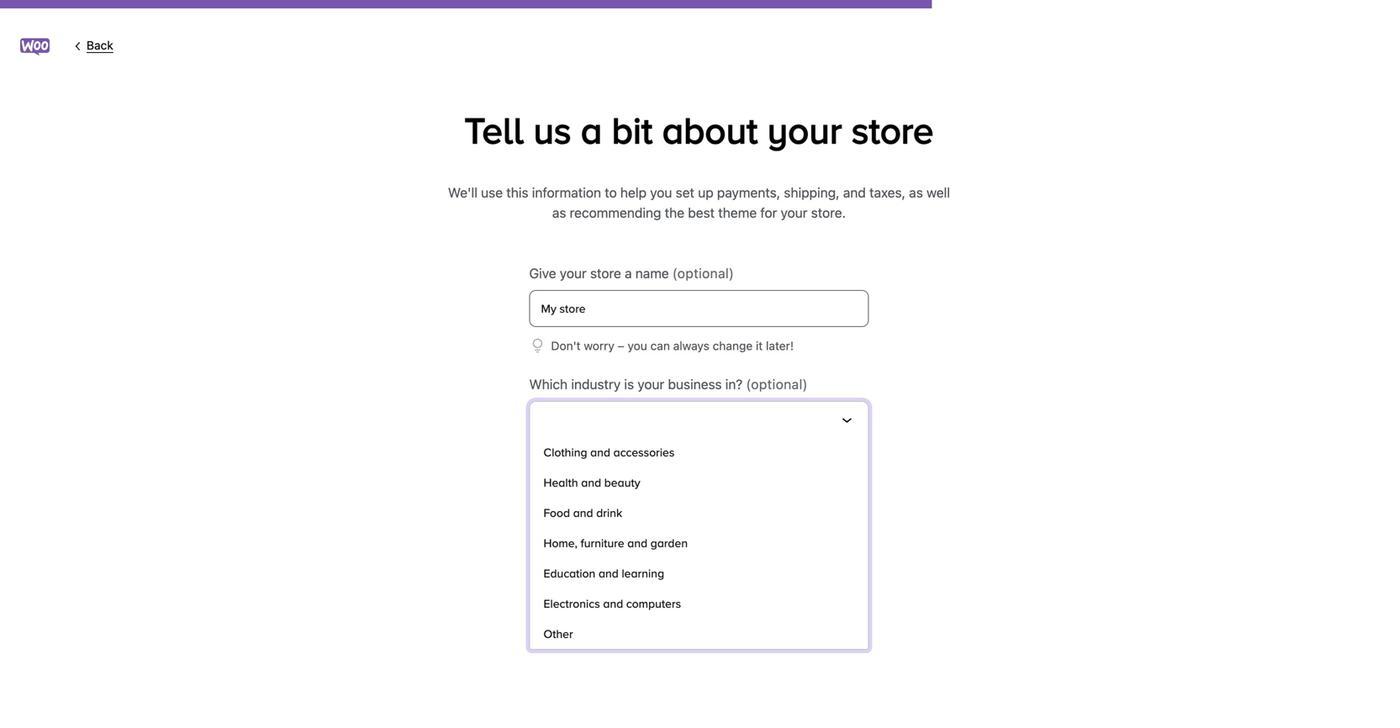 Task type: vqa. For each thing, say whether or not it's contained in the screenshot.
external link image
no



Task type: describe. For each thing, give the bounding box(es) containing it.
give
[[529, 265, 556, 281]]

garden
[[651, 536, 688, 550]]

and for accessories
[[590, 446, 610, 459]]

beauty
[[604, 476, 640, 489]]

clothing and accessories
[[544, 446, 675, 459]]

Ex. My awesome store text field
[[529, 290, 869, 327]]

1 vertical spatial a
[[625, 265, 632, 281]]

up
[[698, 185, 714, 201]]

0 horizontal spatial as
[[552, 205, 566, 221]]

this
[[506, 185, 529, 201]]

and for drink
[[573, 506, 593, 520]]

always
[[673, 339, 710, 353]]

0 vertical spatial is
[[624, 376, 634, 392]]

theme
[[718, 205, 757, 221]]

education and learning button
[[530, 558, 868, 589]]

information
[[532, 185, 601, 201]]

use
[[481, 185, 503, 201]]

your right give on the left top of the page
[[560, 265, 587, 281]]

and inside button
[[628, 536, 648, 550]]

bit
[[612, 109, 653, 151]]

health and beauty
[[544, 476, 640, 489]]

and for learning
[[599, 567, 619, 580]]

food and drink
[[544, 506, 622, 520]]

home, furniture and garden
[[544, 536, 688, 550]]

name
[[636, 265, 669, 281]]

later!
[[766, 339, 794, 353]]

where is your business located?
[[529, 460, 726, 475]]

us
[[533, 109, 571, 151]]

1 horizontal spatial as
[[909, 185, 923, 201]]

don't
[[551, 339, 581, 353]]

set
[[676, 185, 695, 201]]

located?
[[674, 460, 726, 475]]

best
[[688, 205, 715, 221]]

furniture
[[581, 536, 624, 550]]

your down can
[[638, 376, 665, 392]]

accessories
[[614, 446, 675, 459]]

0 horizontal spatial a
[[581, 109, 602, 151]]

education
[[544, 567, 596, 580]]

in?
[[725, 376, 743, 392]]

1 horizontal spatial optional
[[751, 376, 803, 392]]

electronics and computers
[[544, 597, 681, 610]]

food and drink button
[[530, 498, 868, 528]]

list box containing clothing and accessories
[[529, 437, 869, 650]]

your up health and beauty
[[586, 460, 613, 475]]

your up shipping,
[[768, 109, 842, 151]]

learning
[[622, 567, 664, 580]]



Task type: locate. For each thing, give the bounding box(es) containing it.
tell
[[464, 109, 524, 151]]

where
[[529, 460, 569, 475]]

give your store a name ( optional )
[[529, 265, 734, 281]]

store left name on the top left of page
[[590, 265, 621, 281]]

business down accessories
[[617, 460, 670, 475]]

1 vertical spatial is
[[573, 460, 583, 475]]

is right industry
[[624, 376, 634, 392]]

0 horizontal spatial is
[[573, 460, 583, 475]]

for
[[760, 205, 777, 221]]

) right in?
[[803, 376, 808, 392]]

–
[[618, 339, 625, 353]]

0 vertical spatial (
[[672, 265, 678, 281]]

0 vertical spatial a
[[581, 109, 602, 151]]

1 horizontal spatial store
[[852, 109, 934, 151]]

can
[[651, 339, 670, 353]]

you inside we'll use this information to help you set up payments, shipping, and taxes, as well as recommending the best theme for your store.
[[650, 185, 672, 201]]

you left set
[[650, 185, 672, 201]]

optional down later!
[[751, 376, 803, 392]]

shipping,
[[784, 185, 840, 201]]

a left name on the top left of page
[[625, 265, 632, 281]]

( right in?
[[746, 376, 751, 392]]

help
[[620, 185, 647, 201]]

your
[[768, 109, 842, 151], [781, 205, 808, 221], [560, 265, 587, 281], [638, 376, 665, 392], [586, 460, 613, 475]]

taxes,
[[870, 185, 906, 201]]

as
[[909, 185, 923, 201], [552, 205, 566, 221]]

recommending
[[570, 205, 661, 221]]

( right name on the top left of page
[[672, 265, 678, 281]]

drink
[[596, 506, 622, 520]]

worry
[[584, 339, 615, 353]]

clothing
[[544, 446, 587, 459]]

store
[[852, 109, 934, 151], [590, 265, 621, 281]]

and for beauty
[[581, 476, 601, 489]]

0 vertical spatial )
[[729, 265, 734, 281]]

0 vertical spatial you
[[650, 185, 672, 201]]

and up store. at the right top of the page
[[843, 185, 866, 201]]

1 vertical spatial (
[[746, 376, 751, 392]]

and
[[843, 185, 866, 201], [590, 446, 610, 459], [581, 476, 601, 489], [573, 506, 593, 520], [628, 536, 648, 550], [599, 567, 619, 580], [603, 597, 623, 610]]

other
[[544, 627, 573, 641]]

business
[[668, 376, 722, 392], [617, 460, 670, 475]]

store up taxes,
[[852, 109, 934, 151]]

your inside we'll use this information to help you set up payments, shipping, and taxes, as well as recommending the best theme for your store.
[[781, 205, 808, 221]]

optional
[[678, 265, 729, 281], [751, 376, 803, 392]]

) up ex. my awesome store text field
[[729, 265, 734, 281]]

optional up ex. my awesome store text field
[[678, 265, 729, 281]]

0 vertical spatial as
[[909, 185, 923, 201]]

we'll
[[448, 185, 478, 201]]

0 vertical spatial optional
[[678, 265, 729, 281]]

1 vertical spatial business
[[617, 460, 670, 475]]

back link
[[70, 38, 154, 55]]

home, furniture and garden button
[[530, 528, 868, 558]]

and up electronics and computers
[[599, 567, 619, 580]]

you right '–'
[[628, 339, 647, 353]]

your right for
[[781, 205, 808, 221]]

and left drink
[[573, 506, 593, 520]]

well
[[927, 185, 950, 201]]

1 vertical spatial store
[[590, 265, 621, 281]]

1 horizontal spatial a
[[625, 265, 632, 281]]

list box
[[529, 437, 869, 650]]

0 horizontal spatial (
[[672, 265, 678, 281]]

health and beauty button
[[530, 468, 868, 498]]

)
[[729, 265, 734, 281], [803, 376, 808, 392]]

is
[[624, 376, 634, 392], [573, 460, 583, 475]]

food
[[544, 506, 570, 520]]

which
[[529, 376, 568, 392]]

0 horizontal spatial optional
[[678, 265, 729, 281]]

a right us
[[581, 109, 602, 151]]

industry
[[571, 376, 621, 392]]

education and learning
[[544, 567, 664, 580]]

don't worry – you can always change it later!
[[551, 339, 794, 353]]

and inside we'll use this information to help you set up payments, shipping, and taxes, as well as recommending the best theme for your store.
[[843, 185, 866, 201]]

and up where is your business located? on the bottom
[[590, 446, 610, 459]]

0 vertical spatial business
[[668, 376, 722, 392]]

and down 'education and learning'
[[603, 597, 623, 610]]

we'll use this information to help you set up payments, shipping, and taxes, as well as recommending the best theme for your store.
[[448, 185, 950, 221]]

computers
[[626, 597, 681, 610]]

and for computers
[[603, 597, 623, 610]]

0 horizontal spatial )
[[729, 265, 734, 281]]

0 vertical spatial store
[[852, 109, 934, 151]]

1 horizontal spatial you
[[650, 185, 672, 201]]

1 vertical spatial )
[[803, 376, 808, 392]]

store.
[[811, 205, 846, 221]]

1 vertical spatial you
[[628, 339, 647, 353]]

about
[[662, 109, 758, 151]]

as down information
[[552, 205, 566, 221]]

(
[[672, 265, 678, 281], [746, 376, 751, 392]]

electronics and computers button
[[530, 589, 868, 619]]

1 horizontal spatial (
[[746, 376, 751, 392]]

other button
[[530, 619, 868, 649]]

1 horizontal spatial )
[[803, 376, 808, 392]]

and up learning
[[628, 536, 648, 550]]

tell us a bit about your store
[[464, 109, 934, 151]]

1 vertical spatial optional
[[751, 376, 803, 392]]

back
[[87, 38, 113, 52]]

the
[[665, 205, 685, 221]]

to
[[605, 185, 617, 201]]

1 horizontal spatial is
[[624, 376, 634, 392]]

0 horizontal spatial store
[[590, 265, 621, 281]]

you
[[650, 185, 672, 201], [628, 339, 647, 353]]

health
[[544, 476, 578, 489]]

clothing and accessories button
[[530, 437, 868, 468]]

as left well
[[909, 185, 923, 201]]

which industry is your business in? ( optional )
[[529, 376, 808, 392]]

1 vertical spatial as
[[552, 205, 566, 221]]

0 horizontal spatial you
[[628, 339, 647, 353]]

it
[[756, 339, 763, 353]]

a
[[581, 109, 602, 151], [625, 265, 632, 281]]

home,
[[544, 536, 578, 550]]

payments,
[[717, 185, 781, 201]]

and right health
[[581, 476, 601, 489]]

electronics
[[544, 597, 600, 610]]

is down clothing
[[573, 460, 583, 475]]

business down always
[[668, 376, 722, 392]]

change
[[713, 339, 753, 353]]



